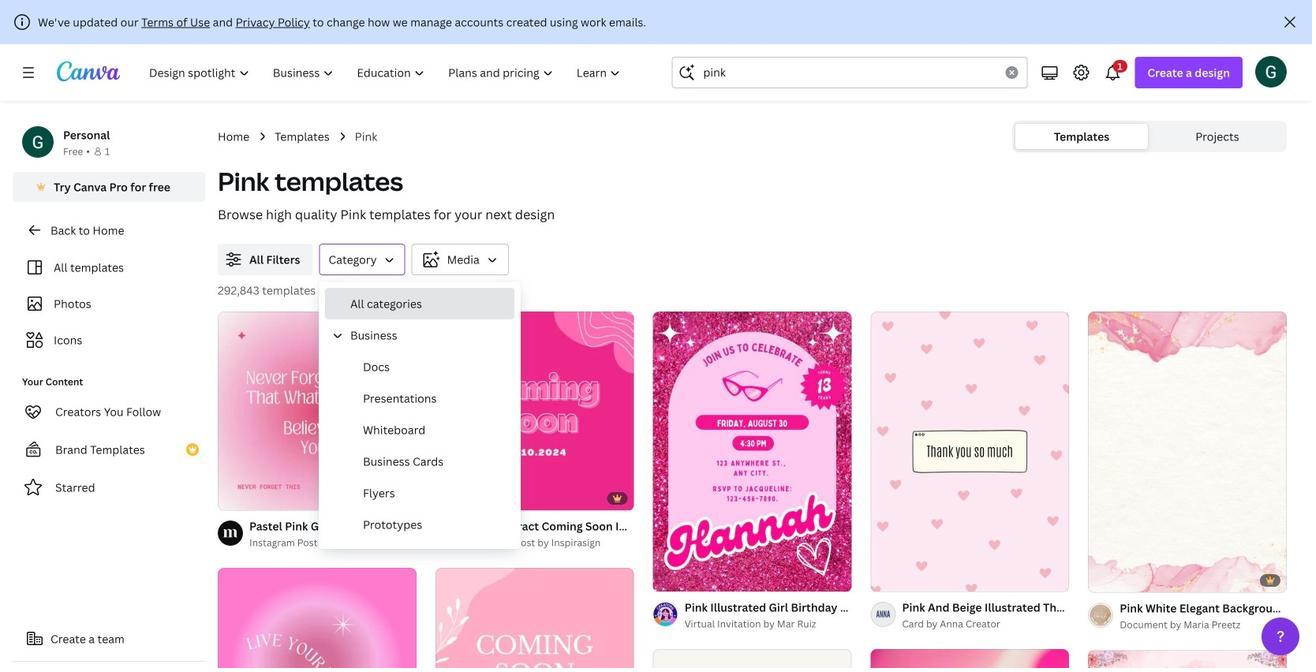 Task type: describe. For each thing, give the bounding box(es) containing it.
pastel pink gradient modern inspirational quote instagram post image
[[218, 312, 416, 510]]

pink ivory elegant feminine bow inspirational quote your story image
[[653, 649, 852, 668]]

pink abstract coming soon instagram post image
[[435, 312, 634, 510]]

pink white elegant background a4 document image
[[1088, 312, 1287, 593]]

pink blue gradient aesthetic quotes image
[[218, 568, 416, 668]]

pink minimalist business email header image
[[1088, 651, 1287, 668]]



Task type: vqa. For each thing, say whether or not it's contained in the screenshot.
Project Overview/One-Pager Professional Docs Banner in Beige Brown Warm Classic Style group
no



Task type: locate. For each thing, give the bounding box(es) containing it.
1 list from the top
[[325, 288, 514, 668]]

None search field
[[672, 57, 1028, 88]]

Search search field
[[703, 58, 996, 88]]

2 list from the top
[[325, 351, 514, 668]]

greg robinson image
[[1255, 56, 1287, 87]]

list
[[325, 288, 514, 668], [325, 351, 514, 668]]

pink and beige illustrated thank you card image
[[871, 312, 1069, 592]]

pink aesthetic creative portfolio presentation image
[[871, 649, 1069, 668]]

top level navigation element
[[139, 57, 634, 88]]

pink illustrated girl birthday invitation image
[[653, 312, 852, 592]]

pink minimalist coming soon instagram post image
[[435, 568, 634, 668]]



